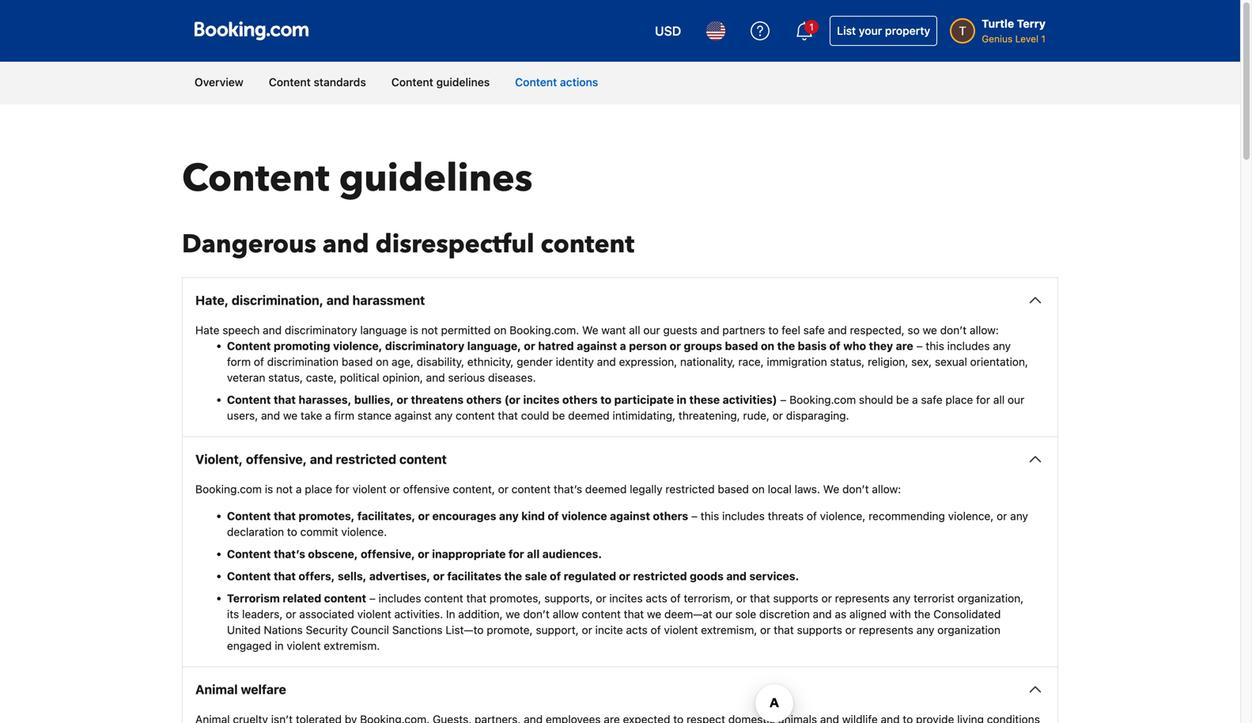 Task type: describe. For each thing, give the bounding box(es) containing it.
dangerous
[[182, 227, 316, 262]]

1 vertical spatial status,
[[268, 371, 303, 384]]

content down declaration
[[227, 548, 271, 561]]

includes inside – includes content that promotes, supports, or incites acts of terrorism, or that supports or represents any terrorist organization, its leaders, or associated violent activities. in addition, we don't allow content that we deem—at our sole discretion and as aligned with the consolidated united nations security council sanctions list—to promote, support, or incite acts of violent extremism, or that supports or represents any organization engaged in violent extremism.
[[379, 592, 421, 605]]

serious
[[448, 371, 485, 384]]

and down take
[[310, 452, 333, 467]]

to inside – this includes threats of violence, recommending violence, or any declaration to commit violence.
[[287, 525, 297, 538]]

we right so
[[923, 324, 937, 337]]

your
[[859, 24, 882, 37]]

1 vertical spatial be
[[552, 409, 565, 422]]

all inside violent, offensive, and restricted content element
[[527, 548, 540, 561]]

are
[[896, 339, 914, 353]]

– this includes any form of discrimination based on age, disability, ethnicity, gender identity and expression, nationality, race, immigration status, religion, sex, sexual orientation, veteran status, caste, political opinion, and serious diseases.
[[227, 339, 1029, 384]]

offensive
[[403, 483, 450, 496]]

on up race,
[[761, 339, 775, 353]]

a left 'firm'
[[325, 409, 331, 422]]

against inside the – booking.com should be a safe place for all our users, and we take a firm stance against any content that could be deemed intimidating, threatening, rude, or disparaging.
[[395, 409, 432, 422]]

a down want
[[620, 339, 626, 353]]

engaged
[[227, 639, 272, 652]]

regulated
[[564, 570, 616, 583]]

1 vertical spatial restricted
[[666, 483, 715, 496]]

violence.
[[341, 525, 387, 538]]

hatred
[[538, 339, 574, 353]]

violent,
[[195, 452, 243, 467]]

caste,
[[306, 371, 337, 384]]

sale
[[525, 570, 547, 583]]

content up users,
[[227, 393, 271, 406]]

1 horizontal spatial is
[[410, 324, 418, 337]]

0 vertical spatial status,
[[830, 355, 865, 368]]

0 vertical spatial to
[[769, 324, 779, 337]]

organization
[[938, 624, 1001, 637]]

security
[[306, 624, 348, 637]]

sexual
[[935, 355, 967, 368]]

terry
[[1017, 17, 1046, 30]]

and left harassment
[[327, 293, 350, 308]]

that left harasses, at the left of page
[[274, 393, 296, 406]]

and inside – includes content that promotes, supports, or incites acts of terrorism, or that supports or represents any terrorist organization, its leaders, or associated violent activities. in addition, we don't allow content that we deem—at our sole discretion and as aligned with the consolidated united nations security council sanctions list—to promote, support, or incite acts of violent extremism, or that supports or represents any organization engaged in violent extremism.
[[813, 608, 832, 621]]

encourages
[[432, 510, 496, 523]]

should
[[859, 393, 893, 406]]

2 vertical spatial restricted
[[633, 570, 687, 583]]

1 horizontal spatial others
[[562, 393, 598, 406]]

stance
[[358, 409, 392, 422]]

support,
[[536, 624, 579, 637]]

hate
[[195, 324, 220, 337]]

addition,
[[458, 608, 503, 621]]

2 horizontal spatial violence,
[[948, 510, 994, 523]]

0 vertical spatial guidelines
[[436, 76, 490, 89]]

hate,
[[195, 293, 229, 308]]

0 horizontal spatial others
[[466, 393, 502, 406]]

disparaging.
[[786, 409, 849, 422]]

gender
[[517, 355, 553, 368]]

groups
[[684, 339, 722, 353]]

0 vertical spatial acts
[[646, 592, 668, 605]]

animal
[[195, 682, 238, 697]]

incites inside – includes content that promotes, supports, or incites acts of terrorism, or that supports or represents any terrorist organization, its leaders, or associated violent activities. in addition, we don't allow content that we deem—at our sole discretion and as aligned with the consolidated united nations security council sanctions list—to promote, support, or incite acts of violent extremism, or that supports or represents any organization engaged in violent extremism.
[[610, 592, 643, 605]]

in inside – includes content that promotes, supports, or incites acts of terrorism, or that supports or represents any terrorist organization, its leaders, or associated violent activities. in addition, we don't allow content that we deem—at our sole discretion and as aligned with the consolidated united nations security council sanctions list—to promote, support, or incite acts of violent extremism, or that supports or represents any organization engaged in violent extremism.
[[275, 639, 284, 652]]

immigration
[[767, 355, 827, 368]]

0 vertical spatial promotes,
[[299, 510, 355, 523]]

and up groups on the top right of the page
[[701, 324, 720, 337]]

and up who
[[828, 324, 847, 337]]

users,
[[227, 409, 258, 422]]

allow: inside violent, offensive, and restricted content element
[[872, 483, 901, 496]]

a down violent, offensive, and restricted content
[[296, 483, 302, 496]]

disrespectful
[[376, 227, 534, 262]]

don't inside – includes content that promotes, supports, or incites acts of terrorism, or that supports or represents any terrorist organization, its leaders, or associated violent activities. in addition, we don't allow content that we deem—at our sole discretion and as aligned with the consolidated united nations security council sanctions list—to promote, support, or incite acts of violent extremism, or that supports or represents any organization engaged in violent extremism.
[[523, 608, 550, 621]]

1 horizontal spatial offensive,
[[361, 548, 415, 561]]

incite
[[595, 624, 623, 637]]

sanctions
[[392, 624, 443, 637]]

and down discrimination,
[[263, 324, 282, 337]]

they
[[869, 339, 893, 353]]

that down discretion
[[774, 624, 794, 637]]

discrimination
[[267, 355, 339, 368]]

associated
[[299, 608, 354, 621]]

advertises,
[[369, 570, 430, 583]]

1 inside button
[[810, 21, 814, 32]]

firm
[[334, 409, 355, 422]]

political
[[340, 371, 380, 384]]

that up "sole"
[[750, 592, 770, 605]]

1 horizontal spatial don't
[[843, 483, 869, 496]]

content down sells,
[[324, 592, 366, 605]]

violent up facilitates,
[[353, 483, 387, 496]]

usd button
[[646, 12, 691, 50]]

deem—at
[[665, 608, 713, 621]]

person
[[629, 339, 667, 353]]

inappropriate
[[432, 548, 506, 561]]

we left deem—at on the bottom of the page
[[647, 608, 662, 621]]

content inside the – booking.com should be a safe place for all our users, and we take a firm stance against any content that could be deemed intimidating, threatening, rude, or disparaging.
[[456, 409, 495, 422]]

0 vertical spatial safe
[[804, 324, 825, 337]]

our inside the – booking.com should be a safe place for all our users, and we take a firm stance against any content that could be deemed intimidating, threatening, rude, or disparaging.
[[1008, 393, 1025, 406]]

content,
[[453, 483, 495, 496]]

the inside – includes content that promotes, supports, or incites acts of terrorism, or that supports or represents any terrorist organization, its leaders, or associated violent activities. in addition, we don't allow content that we deem—at our sole discretion and as aligned with the consolidated united nations security council sanctions list—to promote, support, or incite acts of violent extremism, or that supports or represents any organization engaged in violent extremism.
[[914, 608, 931, 621]]

content up hate, discrimination, and harassment dropdown button
[[541, 227, 635, 262]]

1 horizontal spatial that's
[[554, 483, 582, 496]]

terrorism,
[[684, 592, 734, 605]]

any inside the – booking.com should be a safe place for all our users, and we take a firm stance against any content that could be deemed intimidating, threatening, rude, or disparaging.
[[435, 409, 453, 422]]

basis
[[798, 339, 827, 353]]

place inside violent, offensive, and restricted content element
[[305, 483, 332, 496]]

dangerous and disrespectful content
[[182, 227, 635, 262]]

content up incite
[[582, 608, 621, 621]]

1 horizontal spatial be
[[896, 393, 909, 406]]

0 vertical spatial represents
[[835, 592, 890, 605]]

on up language,
[[494, 324, 507, 337]]

supports,
[[544, 592, 593, 605]]

that up declaration
[[274, 510, 296, 523]]

content standards link
[[256, 62, 379, 103]]

content up terrorism
[[227, 570, 271, 583]]

and right goods
[[727, 570, 747, 583]]

goods
[[690, 570, 724, 583]]

nationality,
[[680, 355, 735, 368]]

this for violent, offensive, and restricted content
[[701, 510, 719, 523]]

not inside hate, discrimination, and harassment element
[[421, 324, 438, 337]]

bullies,
[[354, 393, 394, 406]]

1 vertical spatial supports
[[797, 624, 843, 637]]

don't inside hate, discrimination, and harassment element
[[940, 324, 967, 337]]

not inside violent, offensive, and restricted content element
[[276, 483, 293, 496]]

1 vertical spatial that's
[[274, 548, 305, 561]]

list your property link
[[830, 16, 938, 46]]

we inside the – booking.com should be a safe place for all our users, and we take a firm stance against any content that could be deemed intimidating, threatening, rude, or disparaging.
[[283, 409, 298, 422]]

rude,
[[743, 409, 770, 422]]

content up kind
[[512, 483, 551, 496]]

threatens
[[411, 393, 464, 406]]

activities.
[[394, 608, 443, 621]]

and right the identity
[[597, 355, 616, 368]]

content left actions
[[515, 76, 557, 89]]

content up in
[[424, 592, 463, 605]]

hate, discrimination, and harassment button
[[195, 291, 1045, 310]]

of right kind
[[548, 510, 559, 523]]

hate, discrimination, and harassment element
[[195, 310, 1045, 424]]

of inside the – this includes any form of discrimination based on age, disability, ethnicity, gender identity and expression, nationality, race, immigration status, religion, sex, sexual orientation, veteran status, caste, political opinion, and serious diseases.
[[254, 355, 264, 368]]

content promoting violence, discriminatory language, or hatred against a person or groups based on the basis of who they are
[[227, 339, 914, 353]]

of left who
[[830, 339, 841, 353]]

race,
[[738, 355, 764, 368]]

promotes, inside – includes content that promotes, supports, or incites acts of terrorism, or that supports or represents any terrorist organization, its leaders, or associated violent activities. in addition, we don't allow content that we deem—at our sole discretion and as aligned with the consolidated united nations security council sanctions list—to promote, support, or incite acts of violent extremism, or that supports or represents any organization engaged in violent extremism.
[[490, 592, 541, 605]]

we inside hate, discrimination, and harassment element
[[582, 324, 599, 337]]

0 vertical spatial all
[[629, 324, 640, 337]]

welfare
[[241, 682, 286, 697]]

restricted inside dropdown button
[[336, 452, 396, 467]]

booking.com inside violent, offensive, and restricted content element
[[195, 483, 262, 496]]

deemed inside violent, offensive, and restricted content element
[[585, 483, 627, 496]]

violent, offensive, and restricted content
[[195, 452, 447, 467]]

based inside violent, offensive, and restricted content element
[[718, 483, 749, 496]]

property
[[885, 24, 931, 37]]

booking.com is not a place for violent or offensive content, or content that's deemed legally restricted based on local laws. we don't allow:
[[195, 483, 901, 496]]

any inside the – this includes any form of discrimination based on age, disability, ethnicity, gender identity and expression, nationality, race, immigration status, religion, sex, sexual orientation, veteran status, caste, political opinion, and serious diseases.
[[993, 339, 1011, 353]]

promote,
[[487, 624, 533, 637]]

so
[[908, 324, 920, 337]]

legally
[[630, 483, 663, 496]]

violence, inside hate, discrimination, and harassment element
[[333, 339, 382, 353]]

content that's obscene, offensive, or inappropriate for all audiences.
[[227, 548, 602, 561]]

terrorism
[[227, 592, 280, 605]]

on left local
[[752, 483, 765, 496]]

local
[[768, 483, 792, 496]]

leaders,
[[242, 608, 283, 621]]

language
[[360, 324, 407, 337]]

united
[[227, 624, 261, 637]]

content that harasses, bullies, or threatens others (or incites others to participate in these activities)
[[227, 393, 777, 406]]



Task type: locate. For each thing, give the bounding box(es) containing it.
want
[[602, 324, 626, 337]]

hate, discrimination, and harassment
[[195, 293, 425, 308]]

opinion,
[[383, 371, 423, 384]]

in left these
[[677, 393, 687, 406]]

and down 'disability,'
[[426, 371, 445, 384]]

others down the legally
[[653, 510, 688, 523]]

be right 'could'
[[552, 409, 565, 422]]

1 horizontal spatial to
[[601, 393, 612, 406]]

0 vertical spatial based
[[725, 339, 758, 353]]

status, down discrimination
[[268, 371, 303, 384]]

– up "council" at the left bottom of the page
[[369, 592, 376, 605]]

for
[[976, 393, 991, 406], [335, 483, 350, 496], [509, 548, 524, 561]]

safe
[[804, 324, 825, 337], [921, 393, 943, 406]]

in down nations
[[275, 639, 284, 652]]

for up content that offers, sells, advertises, or facilitates the sale of regulated or restricted goods and services.
[[509, 548, 524, 561]]

sex,
[[912, 355, 932, 368]]

offers,
[[299, 570, 335, 583]]

0 vertical spatial offensive,
[[246, 452, 307, 467]]

guests
[[663, 324, 698, 337]]

others inside violent, offensive, and restricted content element
[[653, 510, 688, 523]]

content inside dropdown button
[[399, 452, 447, 467]]

usd
[[655, 23, 681, 38]]

discriminatory for violence,
[[385, 339, 465, 353]]

this inside the – this includes any form of discrimination based on age, disability, ethnicity, gender identity and expression, nationality, race, immigration status, religion, sex, sexual orientation, veteran status, caste, political opinion, and serious diseases.
[[926, 339, 945, 353]]

– for terrorism related content
[[369, 592, 376, 605]]

0 vertical spatial is
[[410, 324, 418, 337]]

related
[[283, 592, 321, 605]]

0 vertical spatial we
[[582, 324, 599, 337]]

1 vertical spatial we
[[823, 483, 840, 496]]

be
[[896, 393, 909, 406], [552, 409, 565, 422]]

0 horizontal spatial for
[[335, 483, 350, 496]]

– for content that harasses, bullies, or threatens others (or incites others to participate in these activities)
[[780, 393, 787, 406]]

offensive,
[[246, 452, 307, 467], [361, 548, 415, 561]]

not up 'disability,'
[[421, 324, 438, 337]]

content up dangerous at the top left of the page
[[182, 153, 330, 205]]

facilitates
[[447, 570, 502, 583]]

1 vertical spatial all
[[994, 393, 1005, 406]]

– inside – this includes threats of violence, recommending violence, or any declaration to commit violence.
[[691, 510, 698, 523]]

harasses,
[[299, 393, 352, 406]]

a down sex,
[[912, 393, 918, 406]]

1 vertical spatial booking.com
[[195, 483, 262, 496]]

includes for violent, offensive, and restricted content
[[722, 510, 765, 523]]

is
[[410, 324, 418, 337], [265, 483, 273, 496]]

discriminatory up 'disability,'
[[385, 339, 465, 353]]

1 vertical spatial not
[[276, 483, 293, 496]]

1 horizontal spatial in
[[677, 393, 687, 406]]

we up the promote,
[[506, 608, 520, 621]]

0 vertical spatial not
[[421, 324, 438, 337]]

– for content that promotes, facilitates, or encourages any kind of violence against others
[[691, 510, 698, 523]]

includes inside the – this includes any form of discrimination based on age, disability, ethnicity, gender identity and expression, nationality, race, immigration status, religion, sex, sexual orientation, veteran status, caste, political opinion, and serious diseases.
[[948, 339, 990, 353]]

2 vertical spatial our
[[716, 608, 733, 621]]

terrorism related content
[[227, 592, 366, 605]]

1 vertical spatial deemed
[[585, 483, 627, 496]]

the left sale
[[504, 570, 522, 583]]

in
[[446, 608, 455, 621]]

0 vertical spatial allow:
[[970, 324, 999, 337]]

consolidated
[[934, 608, 1001, 621]]

0 horizontal spatial includes
[[379, 592, 421, 605]]

2 vertical spatial based
[[718, 483, 749, 496]]

we right laws. in the bottom of the page
[[823, 483, 840, 496]]

that's up offers, in the left bottom of the page
[[274, 548, 305, 561]]

the inside hate, discrimination, and harassment element
[[777, 339, 795, 353]]

on left "age,"
[[376, 355, 389, 368]]

for inside the – booking.com should be a safe place for all our users, and we take a firm stance against any content that could be deemed intimidating, threatening, rude, or disparaging.
[[976, 393, 991, 406]]

1 horizontal spatial discriminatory
[[385, 339, 465, 353]]

of up deem—at on the bottom of the page
[[671, 592, 681, 605]]

intimidating,
[[613, 409, 676, 422]]

safe inside the – booking.com should be a safe place for all our users, and we take a firm stance against any content that could be deemed intimidating, threatening, rude, or disparaging.
[[921, 393, 943, 406]]

violent down deem—at on the bottom of the page
[[664, 624, 698, 637]]

1 inside turtle terry genius level 1
[[1042, 33, 1046, 44]]

the down terrorist
[[914, 608, 931, 621]]

all up sale
[[527, 548, 540, 561]]

to
[[769, 324, 779, 337], [601, 393, 612, 406], [287, 525, 297, 538]]

hate speech and discriminatory language is not permitted on booking.com. we want all our guests and partners to feel safe and respected, so we don't allow:
[[195, 324, 999, 337]]

1 horizontal spatial place
[[946, 393, 973, 406]]

1 button
[[786, 12, 824, 50]]

who
[[843, 339, 866, 353]]

offensive, up advertises,
[[361, 548, 415, 561]]

2 horizontal spatial to
[[769, 324, 779, 337]]

or inside – this includes threats of violence, recommending violence, or any declaration to commit violence.
[[997, 510, 1007, 523]]

0 horizontal spatial don't
[[523, 608, 550, 621]]

restricted right the legally
[[666, 483, 715, 496]]

based left local
[[718, 483, 749, 496]]

is up declaration
[[265, 483, 273, 496]]

0 vertical spatial incites
[[523, 393, 560, 406]]

content up declaration
[[227, 510, 271, 523]]

against
[[577, 339, 617, 353], [395, 409, 432, 422], [610, 510, 650, 523]]

supports up discretion
[[773, 592, 819, 605]]

0 horizontal spatial promotes,
[[299, 510, 355, 523]]

2 vertical spatial to
[[287, 525, 297, 538]]

(or
[[505, 393, 521, 406]]

1 vertical spatial for
[[335, 483, 350, 496]]

to left the feel
[[769, 324, 779, 337]]

1 vertical spatial represents
[[859, 624, 914, 637]]

all inside the – booking.com should be a safe place for all our users, and we take a firm stance against any content that could be deemed intimidating, threatening, rude, or disparaging.
[[994, 393, 1005, 406]]

2 horizontal spatial includes
[[948, 339, 990, 353]]

offensive, down users,
[[246, 452, 307, 467]]

the down the feel
[[777, 339, 795, 353]]

based up political
[[342, 355, 373, 368]]

0 horizontal spatial our
[[643, 324, 660, 337]]

content
[[541, 227, 635, 262], [456, 409, 495, 422], [399, 452, 447, 467], [512, 483, 551, 496], [324, 592, 366, 605], [424, 592, 463, 605], [582, 608, 621, 621]]

veteran
[[227, 371, 265, 384]]

1 vertical spatial content guidelines
[[182, 153, 533, 205]]

includes for hate, discrimination, and harassment
[[948, 339, 990, 353]]

violent
[[353, 483, 387, 496], [357, 608, 391, 621], [664, 624, 698, 637], [287, 639, 321, 652]]

2 vertical spatial the
[[914, 608, 931, 621]]

supports
[[773, 592, 819, 605], [797, 624, 843, 637]]

1 horizontal spatial all
[[629, 324, 640, 337]]

– includes content that promotes, supports, or incites acts of terrorism, or that supports or represents any terrorist organization, its leaders, or associated violent activities. in addition, we don't allow content that we deem—at our sole discretion and as aligned with the consolidated united nations security council sanctions list—to promote, support, or incite acts of violent extremism, or that supports or represents any organization engaged in violent extremism.
[[227, 592, 1024, 652]]

0 vertical spatial be
[[896, 393, 909, 406]]

0 vertical spatial discriminatory
[[285, 324, 357, 337]]

booking.com down violent, on the left
[[195, 483, 262, 496]]

that up terrorism related content
[[274, 570, 296, 583]]

violent down nations
[[287, 639, 321, 652]]

violent up "council" at the left bottom of the page
[[357, 608, 391, 621]]

0 vertical spatial in
[[677, 393, 687, 406]]

promotes, up commit
[[299, 510, 355, 523]]

1 horizontal spatial allow:
[[970, 324, 999, 337]]

deemed right 'could'
[[568, 409, 610, 422]]

to left 'participate'
[[601, 393, 612, 406]]

is inside violent, offensive, and restricted content element
[[265, 483, 273, 496]]

based down partners
[[725, 339, 758, 353]]

disability,
[[417, 355, 464, 368]]

1 vertical spatial incites
[[610, 592, 643, 605]]

0 horizontal spatial be
[[552, 409, 565, 422]]

– booking.com should be a safe place for all our users, and we take a firm stance against any content that could be deemed intimidating, threatening, rude, or disparaging.
[[227, 393, 1025, 422]]

violent, offensive, and restricted content element
[[195, 469, 1045, 654]]

for down orientation,
[[976, 393, 991, 406]]

respected,
[[850, 324, 905, 337]]

1 vertical spatial guidelines
[[339, 153, 533, 205]]

our inside – includes content that promotes, supports, or incites acts of terrorism, or that supports or represents any terrorist organization, its leaders, or associated violent activities. in addition, we don't allow content that we deem—at our sole discretion and as aligned with the consolidated united nations security council sanctions list—to promote, support, or incite acts of violent extremism, or that supports or represents any organization engaged in violent extremism.
[[716, 608, 733, 621]]

0 vertical spatial for
[[976, 393, 991, 406]]

0 horizontal spatial to
[[287, 525, 297, 538]]

1 vertical spatial allow:
[[872, 483, 901, 496]]

2 vertical spatial for
[[509, 548, 524, 561]]

includes up sexual
[[948, 339, 990, 353]]

list your property
[[837, 24, 931, 37]]

that's up violence
[[554, 483, 582, 496]]

content guidelines inside content guidelines link
[[391, 76, 490, 89]]

content
[[269, 76, 311, 89], [391, 76, 433, 89], [515, 76, 557, 89], [182, 153, 330, 205], [227, 339, 271, 353], [227, 393, 271, 406], [227, 510, 271, 523], [227, 548, 271, 561], [227, 570, 271, 583]]

that up addition, in the bottom left of the page
[[466, 592, 487, 605]]

1 right level
[[1042, 33, 1046, 44]]

sells,
[[338, 570, 367, 583]]

1 horizontal spatial safe
[[921, 393, 943, 406]]

violence
[[562, 510, 607, 523]]

1 vertical spatial the
[[504, 570, 522, 583]]

content down content that harasses, bullies, or threatens others (or incites others to participate in these activities)
[[456, 409, 495, 422]]

0 vertical spatial booking.com
[[790, 393, 856, 406]]

place inside the – booking.com should be a safe place for all our users, and we take a firm stance against any content that could be deemed intimidating, threatening, rude, or disparaging.
[[946, 393, 973, 406]]

turtle terry genius level 1
[[982, 17, 1046, 44]]

facilitates,
[[358, 510, 416, 523]]

deemed down violent, offensive, and restricted content dropdown button
[[585, 483, 627, 496]]

1 vertical spatial acts
[[626, 624, 648, 637]]

threatening,
[[679, 409, 740, 422]]

and inside the – booking.com should be a safe place for all our users, and we take a firm stance against any content that could be deemed intimidating, threatening, rude, or disparaging.
[[261, 409, 280, 422]]

that's
[[554, 483, 582, 496], [274, 548, 305, 561]]

1 horizontal spatial promotes,
[[490, 592, 541, 605]]

booking.com up disparaging.
[[790, 393, 856, 406]]

1 vertical spatial don't
[[843, 483, 869, 496]]

list
[[837, 24, 856, 37]]

– up goods
[[691, 510, 698, 523]]

promotes,
[[299, 510, 355, 523], [490, 592, 541, 605]]

content down 'speech'
[[227, 339, 271, 353]]

2 horizontal spatial others
[[653, 510, 688, 523]]

1 horizontal spatial incites
[[610, 592, 643, 605]]

content left standards
[[269, 76, 311, 89]]

content standards
[[269, 76, 366, 89]]

our up extremism, on the bottom right of the page
[[716, 608, 733, 621]]

1 vertical spatial offensive,
[[361, 548, 415, 561]]

violence, down "language"
[[333, 339, 382, 353]]

for down violent, offensive, and restricted content
[[335, 483, 350, 496]]

of right incite
[[651, 624, 661, 637]]

0 vertical spatial place
[[946, 393, 973, 406]]

0 vertical spatial content guidelines
[[391, 76, 490, 89]]

language,
[[467, 339, 521, 353]]

2 horizontal spatial the
[[914, 608, 931, 621]]

of inside – this includes threats of violence, recommending violence, or any declaration to commit violence.
[[807, 510, 817, 523]]

based
[[725, 339, 758, 353], [342, 355, 373, 368], [718, 483, 749, 496]]

this for hate, discrimination, and harassment
[[926, 339, 945, 353]]

don't right laws. in the bottom of the page
[[843, 483, 869, 496]]

don't
[[940, 324, 967, 337], [843, 483, 869, 496], [523, 608, 550, 621]]

on inside the – this includes any form of discrimination based on age, disability, ethnicity, gender identity and expression, nationality, race, immigration status, religion, sex, sexual orientation, veteran status, caste, political opinion, and serious diseases.
[[376, 355, 389, 368]]

identity
[[556, 355, 594, 368]]

against down hate speech and discriminatory language is not permitted on booking.com. we want all our guests and partners to feel safe and respected, so we don't allow:
[[577, 339, 617, 353]]

0 horizontal spatial booking.com
[[195, 483, 262, 496]]

safe up basis
[[804, 324, 825, 337]]

content right standards
[[391, 76, 433, 89]]

not
[[421, 324, 438, 337], [276, 483, 293, 496]]

violence, right recommending
[[948, 510, 994, 523]]

or inside the – booking.com should be a safe place for all our users, and we take a firm stance against any content that could be deemed intimidating, threatening, rude, or disparaging.
[[773, 409, 783, 422]]

booking.com
[[790, 393, 856, 406], [195, 483, 262, 496]]

of right sale
[[550, 570, 561, 583]]

0 vertical spatial deemed
[[568, 409, 610, 422]]

place down violent, offensive, and restricted content
[[305, 483, 332, 496]]

of right threats
[[807, 510, 817, 523]]

allow: up recommending
[[872, 483, 901, 496]]

1
[[810, 21, 814, 32], [1042, 33, 1046, 44]]

could
[[521, 409, 549, 422]]

the
[[777, 339, 795, 353], [504, 570, 522, 583], [914, 608, 931, 621]]

standards
[[314, 76, 366, 89]]

– inside the – booking.com should be a safe place for all our users, and we take a firm stance against any content that could be deemed intimidating, threatening, rude, or disparaging.
[[780, 393, 787, 406]]

1 horizontal spatial we
[[823, 483, 840, 496]]

incites inside hate, discrimination, and harassment element
[[523, 393, 560, 406]]

– inside – includes content that promotes, supports, or incites acts of terrorism, or that supports or represents any terrorist organization, its leaders, or associated violent activities. in addition, we don't allow content that we deem—at our sole discretion and as aligned with the consolidated united nations security council sanctions list—to promote, support, or incite acts of violent extremism, or that supports or represents any organization engaged in violent extremism.
[[369, 592, 376, 605]]

content guidelines link
[[379, 62, 503, 103]]

discriminatory for and
[[285, 324, 357, 337]]

deemed inside the – booking.com should be a safe place for all our users, and we take a firm stance against any content that could be deemed intimidating, threatening, rude, or disparaging.
[[568, 409, 610, 422]]

our down orientation,
[[1008, 393, 1025, 406]]

booking.com online hotel reservations image
[[195, 21, 309, 40]]

of
[[830, 339, 841, 353], [254, 355, 264, 368], [548, 510, 559, 523], [807, 510, 817, 523], [550, 570, 561, 583], [671, 592, 681, 605], [651, 624, 661, 637]]

0 horizontal spatial offensive,
[[246, 452, 307, 467]]

offensive, inside dropdown button
[[246, 452, 307, 467]]

0 vertical spatial supports
[[773, 592, 819, 605]]

take
[[301, 409, 322, 422]]

we inside violent, offensive, and restricted content element
[[823, 483, 840, 496]]

0 horizontal spatial not
[[276, 483, 293, 496]]

– this includes threats of violence, recommending violence, or any declaration to commit violence.
[[227, 510, 1029, 538]]

our up person
[[643, 324, 660, 337]]

acts up deem—at on the bottom of the page
[[646, 592, 668, 605]]

0 vertical spatial includes
[[948, 339, 990, 353]]

that left deem—at on the bottom of the page
[[624, 608, 644, 621]]

– right the activities)
[[780, 393, 787, 406]]

1 vertical spatial our
[[1008, 393, 1025, 406]]

booking.com inside the – booking.com should be a safe place for all our users, and we take a firm stance against any content that could be deemed intimidating, threatening, rude, or disparaging.
[[790, 393, 856, 406]]

and up "hate, discrimination, and harassment"
[[323, 227, 369, 262]]

content that offers, sells, advertises, or facilitates the sale of regulated or restricted goods and services.
[[227, 570, 799, 583]]

represents up aligned
[[835, 592, 890, 605]]

1 vertical spatial place
[[305, 483, 332, 496]]

1 vertical spatial discriminatory
[[385, 339, 465, 353]]

any inside – this includes threats of violence, recommending violence, or any declaration to commit violence.
[[1010, 510, 1029, 523]]

this up goods
[[701, 510, 719, 523]]

animal welfare button
[[195, 680, 1045, 699]]

1 vertical spatial 1
[[1042, 33, 1046, 44]]

guidelines
[[436, 76, 490, 89], [339, 153, 533, 205]]

that inside the – booking.com should be a safe place for all our users, and we take a firm stance against any content that could be deemed intimidating, threatening, rude, or disparaging.
[[498, 409, 518, 422]]

includes inside – this includes threats of violence, recommending violence, or any declaration to commit violence.
[[722, 510, 765, 523]]

or
[[524, 339, 535, 353], [670, 339, 681, 353], [397, 393, 408, 406], [773, 409, 783, 422], [390, 483, 400, 496], [498, 483, 509, 496], [418, 510, 430, 523], [997, 510, 1007, 523], [418, 548, 429, 561], [433, 570, 445, 583], [619, 570, 631, 583], [596, 592, 607, 605], [737, 592, 747, 605], [822, 592, 832, 605], [286, 608, 296, 621], [582, 624, 592, 637], [760, 624, 771, 637], [846, 624, 856, 637]]

nations
[[264, 624, 303, 637]]

a
[[620, 339, 626, 353], [912, 393, 918, 406], [325, 409, 331, 422], [296, 483, 302, 496]]

2 horizontal spatial our
[[1008, 393, 1025, 406]]

– for content promoting violence, discriminatory language, or hatred against a person or groups based on the basis of who they are
[[917, 339, 923, 353]]

– right "are"
[[917, 339, 923, 353]]

incites up 'could'
[[523, 393, 560, 406]]

expression,
[[619, 355, 677, 368]]

form
[[227, 355, 251, 368]]

discretion
[[760, 608, 810, 621]]

0 horizontal spatial place
[[305, 483, 332, 496]]

speech
[[223, 324, 260, 337]]

1 horizontal spatial our
[[716, 608, 733, 621]]

based inside the – this includes any form of discrimination based on age, disability, ethnicity, gender identity and expression, nationality, race, immigration status, religion, sex, sexual orientation, veteran status, caste, political opinion, and serious diseases.
[[342, 355, 373, 368]]

0 horizontal spatial that's
[[274, 548, 305, 561]]

laws.
[[795, 483, 820, 496]]

1 horizontal spatial booking.com
[[790, 393, 856, 406]]

– inside the – this includes any form of discrimination based on age, disability, ethnicity, gender identity and expression, nationality, race, immigration status, religion, sex, sexual orientation, veteran status, caste, political opinion, and serious diseases.
[[917, 339, 923, 353]]

supports down as
[[797, 624, 843, 637]]

booking.com.
[[510, 324, 579, 337]]

2 horizontal spatial all
[[994, 393, 1005, 406]]

0 horizontal spatial we
[[582, 324, 599, 337]]

2 vertical spatial all
[[527, 548, 540, 561]]

this inside – this includes threats of violence, recommending violence, or any declaration to commit violence.
[[701, 510, 719, 523]]

0 horizontal spatial in
[[275, 639, 284, 652]]

allow: up orientation,
[[970, 324, 999, 337]]

content that promotes, facilitates, or encourages any kind of violence against others
[[227, 510, 688, 523]]

audiences.
[[543, 548, 602, 561]]

allow: inside hate, discrimination, and harassment element
[[970, 324, 999, 337]]

on
[[494, 324, 507, 337], [761, 339, 775, 353], [376, 355, 389, 368], [752, 483, 765, 496]]

1 horizontal spatial the
[[777, 339, 795, 353]]

1 vertical spatial to
[[601, 393, 612, 406]]

status, down who
[[830, 355, 865, 368]]

1 horizontal spatial violence,
[[820, 510, 866, 523]]

1 horizontal spatial includes
[[722, 510, 765, 523]]

0 horizontal spatial status,
[[268, 371, 303, 384]]

and left as
[[813, 608, 832, 621]]

2 vertical spatial includes
[[379, 592, 421, 605]]

against inside violent, offensive, and restricted content element
[[610, 510, 650, 523]]

0 vertical spatial against
[[577, 339, 617, 353]]

0 horizontal spatial this
[[701, 510, 719, 523]]

overview link
[[182, 62, 256, 103]]

list—to
[[446, 624, 484, 637]]

we left take
[[283, 409, 298, 422]]

extremism,
[[701, 624, 757, 637]]

of right form
[[254, 355, 264, 368]]

1 vertical spatial promotes,
[[490, 592, 541, 605]]

threats
[[768, 510, 804, 523]]

acts right incite
[[626, 624, 648, 637]]

we left want
[[582, 324, 599, 337]]

1 vertical spatial in
[[275, 639, 284, 652]]



Task type: vqa. For each thing, say whether or not it's contained in the screenshot.
Organization,
yes



